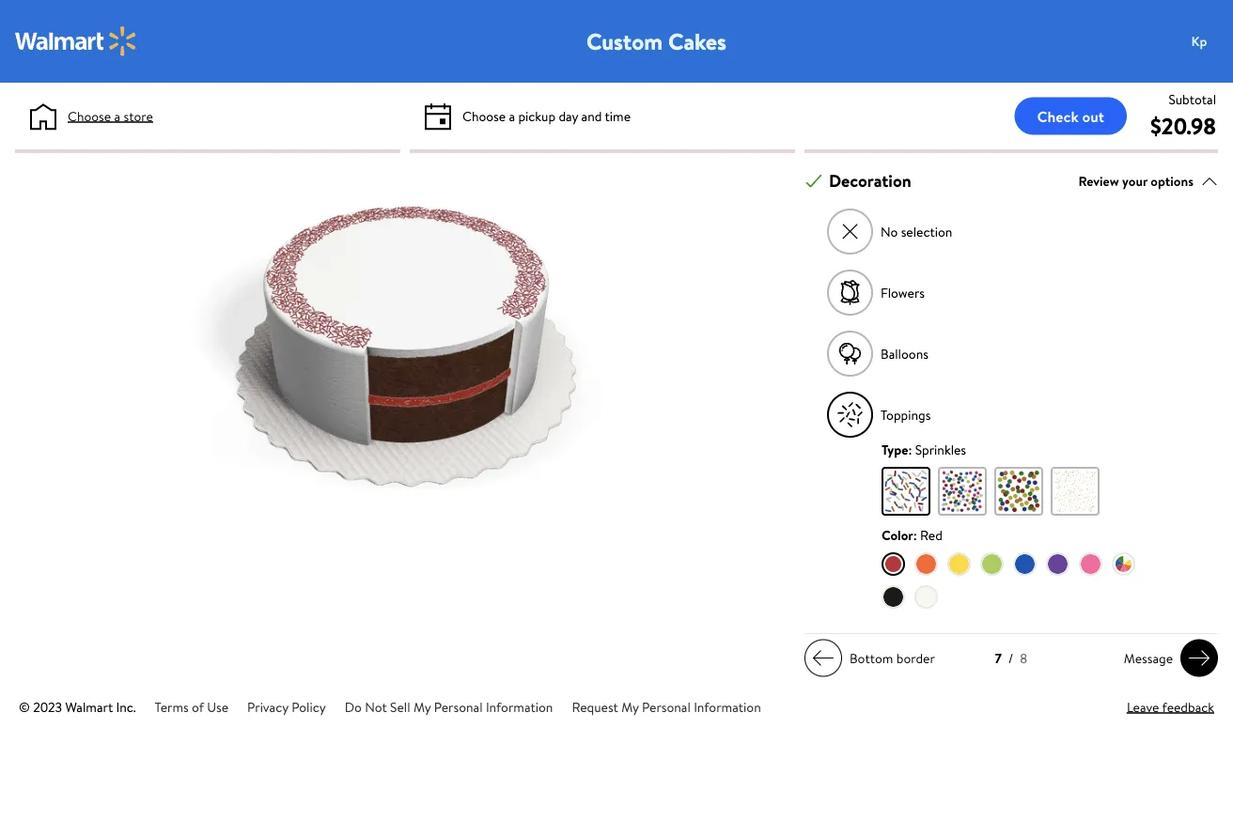 Task type: describe. For each thing, give the bounding box(es) containing it.
request my personal information
[[572, 698, 761, 716]]

8
[[1020, 650, 1027, 668]]

icon for continue arrow image inside bottom border link
[[812, 647, 835, 670]]

1 my from the left
[[414, 698, 431, 716]]

up arrow image
[[1201, 173, 1218, 190]]

pickup
[[518, 107, 556, 125]]

©
[[19, 698, 30, 716]]

color : red
[[882, 526, 943, 544]]

border
[[896, 649, 935, 668]]

© 2023 walmart inc.
[[19, 698, 136, 716]]

terms
[[155, 698, 189, 716]]

walmart
[[65, 698, 113, 716]]

leave feedback
[[1127, 698, 1214, 716]]

toppings
[[881, 406, 931, 424]]

bottom border
[[850, 649, 935, 668]]

2 information from the left
[[694, 698, 761, 716]]

use
[[207, 698, 228, 716]]

feedback
[[1162, 698, 1214, 716]]

choose a store
[[68, 107, 153, 125]]

check
[[1037, 106, 1079, 126]]

inc.
[[116, 698, 136, 716]]

choose for choose a pickup day and time
[[462, 107, 506, 125]]

bottom
[[850, 649, 893, 668]]

and
[[581, 107, 602, 125]]

back to walmart.com image
[[15, 26, 137, 56]]

2 personal from the left
[[642, 698, 691, 716]]

out
[[1082, 106, 1104, 126]]

privacy
[[247, 698, 288, 716]]

remove image
[[840, 222, 861, 242]]

$20.98
[[1150, 110, 1216, 141]]

store
[[124, 107, 153, 125]]

custom cakes
[[587, 25, 727, 57]]

choose for choose a store
[[68, 107, 111, 125]]

custom
[[587, 25, 663, 57]]

request my personal information link
[[572, 698, 761, 716]]

review your options element
[[1078, 171, 1194, 191]]

choose a store link
[[68, 106, 153, 126]]

your
[[1122, 172, 1148, 190]]

privacy policy
[[247, 698, 326, 716]]

do not sell my personal information link
[[345, 698, 553, 716]]

: for color
[[913, 526, 917, 544]]

7 / 8
[[995, 650, 1027, 668]]

check out button
[[1015, 97, 1127, 135]]

cakes
[[668, 25, 727, 57]]

privacy policy link
[[247, 698, 326, 716]]

/
[[1009, 650, 1014, 668]]

terms of use
[[155, 698, 228, 716]]

1 information from the left
[[486, 698, 553, 716]]

message link
[[1116, 640, 1218, 677]]

no
[[881, 222, 898, 241]]

red
[[920, 526, 943, 544]]

1 personal from the left
[[434, 698, 483, 716]]

no selection
[[881, 222, 952, 241]]

terms of use link
[[155, 698, 228, 716]]

policy
[[292, 698, 326, 716]]



Task type: locate. For each thing, give the bounding box(es) containing it.
bottom border link
[[805, 640, 943, 677]]

flowers
[[881, 284, 925, 302]]

1 horizontal spatial my
[[622, 698, 639, 716]]

do
[[345, 698, 362, 716]]

icon for continue arrow image inside message link
[[1188, 647, 1211, 670]]

1 a from the left
[[114, 107, 120, 125]]

personal right request
[[642, 698, 691, 716]]

choose left store
[[68, 107, 111, 125]]

type
[[882, 441, 908, 459]]

a left pickup
[[509, 107, 515, 125]]

1 horizontal spatial choose
[[462, 107, 506, 125]]

icon for continue arrow image left bottom
[[812, 647, 835, 670]]

leave feedback button
[[1127, 698, 1214, 717]]

2 my from the left
[[622, 698, 639, 716]]

icon for continue arrow image up feedback
[[1188, 647, 1211, 670]]

1 choose from the left
[[68, 107, 111, 125]]

ok image
[[806, 173, 822, 190]]

of
[[192, 698, 204, 716]]

2 choose from the left
[[462, 107, 506, 125]]

1 horizontal spatial personal
[[642, 698, 691, 716]]

subtotal $20.98
[[1150, 90, 1216, 141]]

0 vertical spatial :
[[908, 441, 912, 459]]

my right sell
[[414, 698, 431, 716]]

personal
[[434, 698, 483, 716], [642, 698, 691, 716]]

icon for continue arrow image
[[812, 647, 835, 670], [1188, 647, 1211, 670]]

a for store
[[114, 107, 120, 125]]

choose
[[68, 107, 111, 125], [462, 107, 506, 125]]

message
[[1124, 649, 1173, 668]]

2 a from the left
[[509, 107, 515, 125]]

0 horizontal spatial :
[[908, 441, 912, 459]]

day
[[559, 107, 578, 125]]

:
[[908, 441, 912, 459], [913, 526, 917, 544]]

0 horizontal spatial information
[[486, 698, 553, 716]]

: for type
[[908, 441, 912, 459]]

0 horizontal spatial choose
[[68, 107, 111, 125]]

selection
[[901, 222, 952, 241]]

personal right sell
[[434, 698, 483, 716]]

kp
[[1191, 32, 1207, 50]]

type : sprinkles
[[882, 441, 966, 459]]

decoration
[[829, 169, 911, 193]]

not
[[365, 698, 387, 716]]

review your options link
[[1078, 168, 1218, 194]]

color
[[882, 526, 913, 544]]

check out
[[1037, 106, 1104, 126]]

do not sell my personal information
[[345, 698, 553, 716]]

: left red
[[913, 526, 917, 544]]

a
[[114, 107, 120, 125], [509, 107, 515, 125]]

review
[[1078, 172, 1119, 190]]

: left the sprinkles
[[908, 441, 912, 459]]

1 horizontal spatial :
[[913, 526, 917, 544]]

my right request
[[622, 698, 639, 716]]

a for pickup
[[509, 107, 515, 125]]

0 horizontal spatial icon for continue arrow image
[[812, 647, 835, 670]]

1 horizontal spatial icon for continue arrow image
[[1188, 647, 1211, 670]]

subtotal
[[1169, 90, 1216, 108]]

choose a pickup day and time
[[462, 107, 631, 125]]

leave
[[1127, 698, 1159, 716]]

my
[[414, 698, 431, 716], [622, 698, 639, 716]]

sell
[[390, 698, 410, 716]]

balloons
[[881, 345, 929, 363]]

1 horizontal spatial information
[[694, 698, 761, 716]]

0 horizontal spatial a
[[114, 107, 120, 125]]

0 horizontal spatial my
[[414, 698, 431, 716]]

information
[[486, 698, 553, 716], [694, 698, 761, 716]]

time
[[605, 107, 631, 125]]

1 horizontal spatial a
[[509, 107, 515, 125]]

options
[[1151, 172, 1194, 190]]

request
[[572, 698, 618, 716]]

7
[[995, 650, 1002, 668]]

kp button
[[1181, 23, 1233, 60]]

a left store
[[114, 107, 120, 125]]

0 horizontal spatial personal
[[434, 698, 483, 716]]

sprinkles
[[915, 441, 966, 459]]

1 vertical spatial :
[[913, 526, 917, 544]]

1 icon for continue arrow image from the left
[[812, 647, 835, 670]]

2 icon for continue arrow image from the left
[[1188, 647, 1211, 670]]

review your options
[[1078, 172, 1194, 190]]

2023
[[33, 698, 62, 716]]

choose left pickup
[[462, 107, 506, 125]]



Task type: vqa. For each thing, say whether or not it's contained in the screenshot.
pickup
yes



